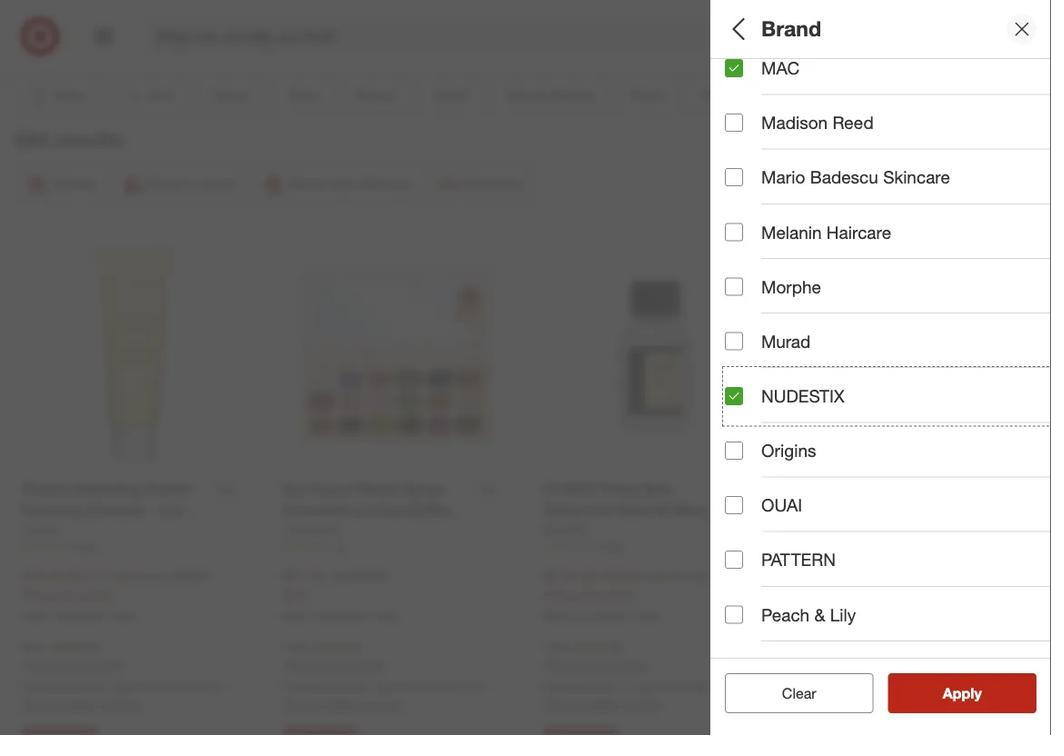 Task type: describe. For each thing, give the bounding box(es) containing it.
peach & lily
[[762, 604, 857, 625]]

range
[[782, 460, 835, 481]]

product form
[[726, 523, 838, 544]]

health
[[726, 587, 779, 608]]

all filters
[[726, 16, 813, 41]]

1997
[[600, 540, 624, 554]]

results for 584 results
[[55, 128, 123, 153]]

brand dialog
[[711, 0, 1052, 736]]

product
[[726, 523, 791, 544]]

when inside '$3.50 - $8.40 sale ends today when purchased online'
[[805, 610, 833, 624]]

exclusions apply. link for $5.95
[[548, 658, 647, 674]]

Peach & Lily checkbox
[[726, 606, 744, 624]]

madison
[[762, 112, 828, 133]]

guest rating button
[[726, 314, 1052, 377]]

health facts
[[726, 587, 828, 608]]

austin for $24.00
[[113, 680, 148, 696]]

shipping for $5.89
[[572, 639, 621, 655]]

brand for brand
[[762, 16, 822, 41]]

$27.00 reg $54.00 sale when purchased online
[[283, 567, 398, 623]]

filters
[[756, 16, 813, 41]]

( for $5.95
[[583, 568, 586, 584]]

shade range
[[726, 460, 835, 481]]

austin for $5.95
[[635, 680, 670, 696]]

$54.00
[[352, 568, 390, 584]]

all filters dialog
[[711, 0, 1052, 736]]

origins
[[762, 440, 817, 461]]

anastasia
[[726, 222, 781, 238]]

online inside $24.00 ( $5.71 /ounce ) reg $30.00 sale ends today when purchased online
[[108, 609, 137, 623]]

NUDESTIX checkbox
[[726, 387, 744, 405]]

exclusions apply. link for $27.00
[[287, 658, 385, 674]]

purchased inside $24.00 ( $5.71 /ounce ) reg $30.00 sale ends today when purchased online
[[53, 609, 105, 623]]

guest rating
[[726, 332, 833, 353]]

$5.95 ( $5.89 /fluid ounce ) reg $8.50 sale ends today when purchased online
[[544, 567, 744, 623]]

all
[[726, 16, 751, 41]]

today inside $24.00 ( $5.71 /ounce ) reg $30.00 sale ends today when purchased online
[[81, 587, 113, 603]]

see
[[924, 685, 951, 702]]

reed
[[833, 112, 874, 133]]

584 results
[[15, 128, 123, 153]]

price button
[[726, 377, 1052, 441]]

check nearby stores button for $24.00
[[21, 697, 139, 715]]

shade range button
[[726, 441, 1052, 505]]

today inside $5.95 ( $5.89 /fluid ounce ) reg $8.50 sale ends today when purchased online
[[604, 587, 636, 603]]

6
[[339, 540, 345, 554]]

search
[[809, 29, 853, 47]]

free for $24.00
[[21, 639, 47, 655]]

hills;
[[830, 222, 858, 238]]

form
[[796, 523, 838, 544]]

$27.00
[[283, 567, 326, 585]]

madison reed
[[762, 112, 874, 133]]

beautyblender;
[[861, 222, 950, 238]]

beverly
[[784, 222, 827, 238]]

check for $5.95
[[544, 698, 580, 714]]

Morphe checkbox
[[726, 278, 744, 296]]

$8.50
[[713, 568, 744, 584]]

ends inside $24.00 ( $5.71 /ounce ) reg $30.00 sale ends today when purchased online
[[50, 587, 78, 603]]

exclusions for $27.00
[[287, 658, 348, 674]]

ouai
[[762, 495, 803, 516]]

online inside $27.00 reg $54.00 sale when purchased online
[[369, 609, 398, 623]]

free for $3.50
[[805, 640, 830, 656]]

$30.00
[[172, 568, 210, 584]]

skincare
[[884, 167, 951, 188]]

reg inside $24.00 ( $5.71 /ounce ) reg $30.00 sale ends today when purchased online
[[149, 568, 168, 584]]

mac
[[762, 58, 800, 79]]

/ounce
[[103, 568, 142, 584]]

sale inside $5.95 ( $5.89 /fluid ounce ) reg $8.50 sale ends today when purchased online
[[544, 587, 569, 603]]

( for $24.00
[[68, 568, 72, 584]]

7
[[1021, 19, 1026, 30]]

free for $27.00
[[283, 639, 308, 655]]

type button
[[726, 123, 1052, 186]]

when inside $27.00 reg $54.00 sale when purchased online
[[283, 609, 311, 623]]

nearby for $5.95
[[584, 698, 623, 714]]

south for $24.00
[[152, 680, 185, 696]]

apply. for $5.89
[[612, 658, 647, 674]]

check for $24.00
[[21, 698, 58, 714]]

mario
[[762, 167, 806, 188]]

apply. for $5.71
[[90, 658, 124, 674]]

purchased inside $5.95 ( $5.89 /fluid ounce ) reg $8.50 sale ends today when purchased online
[[575, 609, 627, 623]]

at for $27.00
[[359, 680, 370, 696]]

austin for $27.00
[[374, 680, 409, 696]]

&
[[815, 604, 826, 625]]

available for $24.00
[[45, 680, 95, 696]]

when inside $24.00 ( $5.71 /ounce ) reg $30.00 sale ends today when purchased online
[[21, 609, 50, 623]]

$24.00 ( $5.71 /ounce ) reg $30.00 sale ends today when purchased online
[[21, 567, 210, 623]]

sponsored
[[998, 44, 1052, 57]]

murad
[[762, 331, 811, 352]]

deals
[[726, 78, 772, 99]]

melanin haircare
[[762, 222, 892, 243]]

lamar for $24.00
[[189, 680, 225, 696]]

clear for clear
[[783, 685, 817, 702]]

brand for brand anastasia beverly hills; beautyblender; beekman 1802; b
[[726, 199, 775, 220]]

Origins checkbox
[[726, 442, 744, 460]]

ends inside $5.95 ( $5.89 /fluid ounce ) reg $8.50 sale ends today when purchased online
[[572, 587, 600, 603]]

search button
[[809, 16, 853, 60]]

exclusions apply. link for $24.00
[[26, 658, 124, 674]]

pattern
[[762, 550, 836, 571]]

apply
[[944, 685, 983, 702]]

lamar for $5.95
[[711, 680, 747, 696]]

1802;
[[1011, 222, 1043, 238]]

apply button
[[889, 674, 1037, 714]]

shade
[[726, 460, 777, 481]]

7 link
[[994, 16, 1034, 56]]

$8.40
[[854, 568, 890, 586]]

beekman
[[953, 222, 1007, 238]]

865
[[78, 540, 96, 554]]

today inside '$3.50 - $8.40 sale ends today when purchased online'
[[865, 588, 897, 604]]

-
[[844, 568, 850, 586]]

OUAI checkbox
[[726, 496, 744, 515]]

clear all
[[774, 685, 826, 702]]

$3.50 - $8.40 sale ends today when purchased online
[[805, 568, 920, 624]]

584
[[15, 128, 49, 153]]

reg inside $27.00 reg $54.00 sale when purchased online
[[330, 568, 348, 584]]

results for see results
[[955, 685, 1002, 702]]

What can we help you find? suggestions appear below search field
[[145, 16, 822, 56]]



Task type: vqa. For each thing, say whether or not it's contained in the screenshot.
the bottom digital
no



Task type: locate. For each thing, give the bounding box(es) containing it.
reg inside $5.95 ( $5.89 /fluid ounce ) reg $8.50 sale ends today when purchased online
[[691, 568, 710, 584]]

free down $24.00
[[21, 639, 47, 655]]

2 horizontal spatial austin
[[635, 680, 670, 696]]

MAC checkbox
[[726, 59, 744, 77]]

0 horizontal spatial austin
[[113, 680, 148, 696]]

0 horizontal spatial check nearby stores button
[[21, 697, 139, 715]]

see results
[[924, 685, 1002, 702]]

clear inside clear all button
[[774, 685, 808, 702]]

$3.50
[[805, 568, 840, 586]]

0 horizontal spatial free shipping * * exclusions apply. not available at austin south lamar check nearby stores
[[21, 639, 225, 714]]

available for $27.00
[[307, 680, 356, 696]]

brand inside dialog
[[762, 16, 822, 41]]

exclusions apply. link
[[26, 658, 124, 674], [287, 658, 385, 674], [548, 658, 647, 674], [809, 659, 908, 675]]

sale inside $27.00 reg $54.00 sale when purchased online
[[283, 587, 307, 603]]

available for $5.95
[[568, 680, 617, 696]]

free shipping * * exclusions apply.
[[805, 640, 908, 675]]

benefit button
[[726, 632, 1052, 696]]

Murad checkbox
[[726, 332, 744, 351]]

) inside $5.95 ( $5.89 /fluid ounce ) reg $8.50 sale ends today when purchased online
[[684, 568, 688, 584]]

1 horizontal spatial lamar
[[450, 680, 486, 696]]

today
[[81, 587, 113, 603], [604, 587, 636, 603], [865, 588, 897, 604]]

1 available from the left
[[45, 680, 95, 696]]

) down 865 link
[[142, 568, 146, 584]]

not
[[21, 680, 42, 696], [283, 680, 303, 696], [544, 680, 564, 696]]

*
[[99, 639, 103, 655], [360, 639, 364, 655], [621, 639, 626, 655], [882, 640, 887, 656], [21, 658, 26, 674], [283, 658, 287, 674], [544, 658, 548, 674], [805, 659, 809, 675]]

lily
[[831, 604, 857, 625]]

) inside $24.00 ( $5.71 /ounce ) reg $30.00 sale ends today when purchased online
[[142, 568, 146, 584]]

2 available from the left
[[307, 680, 356, 696]]

when down facts
[[805, 610, 833, 624]]

shipping for $8.40
[[834, 640, 882, 656]]

brand inside the brand anastasia beverly hills; beautyblender; beekman 1802; b
[[726, 199, 775, 220]]

2 horizontal spatial nearby
[[584, 698, 623, 714]]

clear
[[774, 685, 808, 702], [783, 685, 817, 702]]

1 ) from the left
[[142, 568, 146, 584]]

1 ( from the left
[[68, 568, 72, 584]]

apply. for $54.00
[[351, 658, 385, 674]]

ends
[[50, 587, 78, 603], [572, 587, 600, 603], [833, 588, 861, 604]]

0 horizontal spatial results
[[55, 128, 123, 153]]

1 horizontal spatial austin
[[374, 680, 409, 696]]

free down $27.00 reg $54.00 sale when purchased online
[[283, 639, 308, 655]]

south
[[152, 680, 185, 696], [413, 680, 446, 696], [674, 680, 708, 696]]

melanin
[[762, 222, 822, 243]]

1 horizontal spatial south
[[413, 680, 446, 696]]

3 available from the left
[[568, 680, 617, 696]]

1 free shipping * * exclusions apply. not available at austin south lamar check nearby stores from the left
[[21, 639, 225, 714]]

type
[[726, 141, 764, 162]]

product form button
[[726, 505, 1052, 568]]

stores for $5.95
[[626, 698, 662, 714]]

1 not from the left
[[21, 680, 42, 696]]

2 horizontal spatial today
[[865, 588, 897, 604]]

nearby
[[62, 698, 101, 714], [323, 698, 362, 714], [584, 698, 623, 714]]

1997 link
[[544, 539, 768, 555]]

free shipping * * exclusions apply. not available at austin south lamar check nearby stores for $27.00
[[283, 639, 486, 714]]

( inside $24.00 ( $5.71 /ounce ) reg $30.00 sale ends today when purchased online
[[68, 568, 72, 584]]

free down $5.95
[[544, 639, 569, 655]]

2 horizontal spatial available
[[568, 680, 617, 696]]

1 horizontal spatial (
[[583, 568, 586, 584]]

haircare
[[827, 222, 892, 243]]

reg
[[149, 568, 168, 584], [330, 568, 348, 584], [691, 568, 710, 584]]

free for $5.95
[[544, 639, 569, 655]]

results inside "see results" button
[[955, 685, 1002, 702]]

1 horizontal spatial not
[[283, 680, 303, 696]]

$24.00
[[21, 567, 65, 585]]

reg down 6
[[330, 568, 348, 584]]

1 lamar from the left
[[189, 680, 225, 696]]

advertisement region
[[0, 0, 1052, 43]]

0 horizontal spatial ends
[[50, 587, 78, 603]]

purchased down $5.71
[[53, 609, 105, 623]]

brand
[[762, 16, 822, 41], [726, 199, 775, 220]]

0 horizontal spatial reg
[[149, 568, 168, 584]]

free inside the free shipping * * exclusions apply.
[[805, 640, 830, 656]]

1 check nearby stores button from the left
[[21, 697, 139, 715]]

2 ( from the left
[[583, 568, 586, 584]]

1 at from the left
[[98, 680, 109, 696]]

not for $24.00
[[21, 680, 42, 696]]

check nearby stores button
[[21, 697, 139, 715], [283, 697, 400, 715], [544, 697, 662, 715]]

reg left $8.50 at the right of the page
[[691, 568, 710, 584]]

0 horizontal spatial stores
[[104, 698, 139, 714]]

2 horizontal spatial stores
[[626, 698, 662, 714]]

sale inside '$3.50 - $8.40 sale ends today when purchased online'
[[805, 588, 830, 604]]

2 horizontal spatial ends
[[833, 588, 861, 604]]

3 at from the left
[[621, 680, 631, 696]]

1 clear from the left
[[774, 685, 808, 702]]

2 at from the left
[[359, 680, 370, 696]]

ends down $24.00
[[50, 587, 78, 603]]

) down the 1997 link
[[684, 568, 688, 584]]

purchased inside $27.00 reg $54.00 sale when purchased online
[[314, 609, 366, 623]]

shipping for $54.00
[[311, 639, 360, 655]]

2 not from the left
[[283, 680, 303, 696]]

reg left $30.00
[[149, 568, 168, 584]]

mario badescu skincare
[[762, 167, 951, 188]]

at for $5.95
[[621, 680, 631, 696]]

$5.89
[[586, 568, 617, 584]]

exclusions apply. link up all
[[809, 659, 908, 675]]

0 horizontal spatial check
[[21, 698, 58, 714]]

shipping
[[50, 639, 99, 655], [311, 639, 360, 655], [572, 639, 621, 655], [834, 640, 882, 656]]

1 stores from the left
[[104, 698, 139, 714]]

2 check from the left
[[283, 698, 319, 714]]

nearby for $24.00
[[62, 698, 101, 714]]

when inside $5.95 ( $5.89 /fluid ounce ) reg $8.50 sale ends today when purchased online
[[544, 609, 572, 623]]

2 horizontal spatial check nearby stores button
[[544, 697, 662, 715]]

benefit
[[726, 651, 784, 672]]

when down $24.00
[[21, 609, 50, 623]]

1 horizontal spatial results
[[955, 685, 1002, 702]]

3 not from the left
[[544, 680, 564, 696]]

stores
[[104, 698, 139, 714], [365, 698, 400, 714], [626, 698, 662, 714]]

1 nearby from the left
[[62, 698, 101, 714]]

at for $24.00
[[98, 680, 109, 696]]

color button
[[726, 250, 1052, 314]]

2 clear from the left
[[783, 685, 817, 702]]

shipping inside the free shipping * * exclusions apply.
[[834, 640, 882, 656]]

today down /fluid
[[604, 587, 636, 603]]

1 vertical spatial results
[[955, 685, 1002, 702]]

exclusions for $3.50
[[809, 659, 870, 675]]

brand up mac
[[762, 16, 822, 41]]

nearby for $27.00
[[323, 698, 362, 714]]

3 stores from the left
[[626, 698, 662, 714]]

stores for $24.00
[[104, 698, 139, 714]]

1 horizontal spatial stores
[[365, 698, 400, 714]]

clear for clear all
[[774, 685, 808, 702]]

shipping down $27.00 reg $54.00 sale when purchased online
[[311, 639, 360, 655]]

exclusions for $5.95
[[548, 658, 609, 674]]

apply. down $24.00 ( $5.71 /ounce ) reg $30.00 sale ends today when purchased online
[[90, 658, 124, 674]]

apply. down $27.00 reg $54.00 sale when purchased online
[[351, 658, 385, 674]]

0 horizontal spatial available
[[45, 680, 95, 696]]

0 horizontal spatial )
[[142, 568, 146, 584]]

0 horizontal spatial at
[[98, 680, 109, 696]]

3 check nearby stores button from the left
[[544, 697, 662, 715]]

ends down $5.89
[[572, 587, 600, 603]]

2 austin from the left
[[374, 680, 409, 696]]

badescu
[[811, 167, 879, 188]]

ends up the lily
[[833, 588, 861, 604]]

color
[[726, 269, 770, 290]]

deals button
[[726, 59, 1052, 123]]

results right see
[[955, 685, 1002, 702]]

2 check nearby stores button from the left
[[283, 697, 400, 715]]

3 south from the left
[[674, 680, 708, 696]]

nudestix
[[762, 386, 845, 407]]

2 reg from the left
[[330, 568, 348, 584]]

free shipping * * exclusions apply. not available at austin south lamar check nearby stores for $24.00
[[21, 639, 225, 714]]

free shipping * * exclusions apply. not available at austin south lamar check nearby stores
[[21, 639, 225, 714], [283, 639, 486, 714], [544, 639, 747, 714]]

online down $54.00
[[369, 609, 398, 623]]

2 horizontal spatial free shipping * * exclusions apply. not available at austin south lamar check nearby stores
[[544, 639, 747, 714]]

1 horizontal spatial nearby
[[323, 698, 362, 714]]

clear down benefit
[[783, 685, 817, 702]]

purchased inside '$3.50 - $8.40 sale ends today when purchased online'
[[836, 610, 888, 624]]

free shipping * * exclusions apply. not available at austin south lamar check nearby stores for $5.95
[[544, 639, 747, 714]]

2 ) from the left
[[684, 568, 688, 584]]

2 nearby from the left
[[323, 698, 362, 714]]

sale down $5.95
[[544, 587, 569, 603]]

clear all button
[[726, 674, 874, 714]]

apply. for $8.40
[[874, 659, 908, 675]]

2 south from the left
[[413, 680, 446, 696]]

not for $27.00
[[283, 680, 303, 696]]

Melanin Haircare checkbox
[[726, 223, 744, 241]]

3 nearby from the left
[[584, 698, 623, 714]]

0 horizontal spatial south
[[152, 680, 185, 696]]

apply. down health facts 'button'
[[874, 659, 908, 675]]

when down $5.95
[[544, 609, 572, 623]]

apply. down $5.95 ( $5.89 /fluid ounce ) reg $8.50 sale ends today when purchased online
[[612, 658, 647, 674]]

0 vertical spatial results
[[55, 128, 123, 153]]

stores for $27.00
[[365, 698, 400, 714]]

sale down $27.00
[[283, 587, 307, 603]]

Mario Badescu Skincare checkbox
[[726, 168, 744, 187]]

exclusions apply. link down $27.00 reg $54.00 sale when purchased online
[[287, 658, 385, 674]]

1 horizontal spatial ends
[[572, 587, 600, 603]]

865 link
[[21, 539, 246, 555]]

0 vertical spatial brand
[[762, 16, 822, 41]]

2 stores from the left
[[365, 698, 400, 714]]

austin
[[113, 680, 148, 696], [374, 680, 409, 696], [635, 680, 670, 696]]

results
[[55, 128, 123, 153], [955, 685, 1002, 702]]

today down $8.40 at the right of page
[[865, 588, 897, 604]]

0 horizontal spatial nearby
[[62, 698, 101, 714]]

3 free shipping * * exclusions apply. not available at austin south lamar check nearby stores from the left
[[544, 639, 747, 714]]

(
[[68, 568, 72, 584], [583, 568, 586, 584]]

3 check from the left
[[544, 698, 580, 714]]

see results button
[[889, 674, 1037, 714]]

b
[[1046, 222, 1052, 238]]

online up benefit button
[[891, 610, 920, 624]]

online down /fluid
[[630, 609, 659, 623]]

1 horizontal spatial check
[[283, 698, 319, 714]]

free down &
[[805, 640, 830, 656]]

rating
[[779, 332, 833, 353]]

clear left all
[[774, 685, 808, 702]]

exclusions
[[26, 658, 87, 674], [287, 658, 348, 674], [548, 658, 609, 674], [809, 659, 870, 675]]

2 horizontal spatial not
[[544, 680, 564, 696]]

available
[[45, 680, 95, 696], [307, 680, 356, 696], [568, 680, 617, 696]]

1 south from the left
[[152, 680, 185, 696]]

3 austin from the left
[[635, 680, 670, 696]]

purchased
[[53, 609, 105, 623], [314, 609, 366, 623], [575, 609, 627, 623], [836, 610, 888, 624]]

2 horizontal spatial lamar
[[711, 680, 747, 696]]

( right $5.95
[[583, 568, 586, 584]]

1 horizontal spatial check nearby stores button
[[283, 697, 400, 715]]

clear button
[[726, 674, 874, 714]]

0 horizontal spatial today
[[81, 587, 113, 603]]

shipping down $24.00 ( $5.71 /ounce ) reg $30.00 sale ends today when purchased online
[[50, 639, 99, 655]]

2 horizontal spatial south
[[674, 680, 708, 696]]

1 horizontal spatial free shipping * * exclusions apply. not available at austin south lamar check nearby stores
[[283, 639, 486, 714]]

1 horizontal spatial )
[[684, 568, 688, 584]]

1 austin from the left
[[113, 680, 148, 696]]

( right $24.00
[[68, 568, 72, 584]]

results right 584
[[55, 128, 123, 153]]

2 free shipping * * exclusions apply. not available at austin south lamar check nearby stores from the left
[[283, 639, 486, 714]]

brand anastasia beverly hills; beautyblender; beekman 1802; b
[[726, 199, 1052, 238]]

exclusions apply. link down $5.95 ( $5.89 /fluid ounce ) reg $8.50 sale ends today when purchased online
[[548, 658, 647, 674]]

online
[[108, 609, 137, 623], [369, 609, 398, 623], [630, 609, 659, 623], [891, 610, 920, 624]]

online inside $5.95 ( $5.89 /fluid ounce ) reg $8.50 sale ends today when purchased online
[[630, 609, 659, 623]]

exclusions inside the free shipping * * exclusions apply.
[[809, 659, 870, 675]]

guest
[[726, 332, 774, 353]]

1 reg from the left
[[149, 568, 168, 584]]

shipping for $5.71
[[50, 639, 99, 655]]

today down $5.71
[[81, 587, 113, 603]]

when down $27.00
[[283, 609, 311, 623]]

free
[[21, 639, 47, 655], [283, 639, 308, 655], [544, 639, 569, 655], [805, 640, 830, 656]]

PATTERN checkbox
[[726, 551, 744, 569]]

1 check from the left
[[21, 698, 58, 714]]

1 horizontal spatial today
[[604, 587, 636, 603]]

2 lamar from the left
[[450, 680, 486, 696]]

check nearby stores button for $27.00
[[283, 697, 400, 715]]

morphe
[[762, 276, 822, 297]]

check for $27.00
[[283, 698, 319, 714]]

health facts button
[[726, 568, 1052, 632]]

exclusions for $24.00
[[26, 658, 87, 674]]

2 horizontal spatial reg
[[691, 568, 710, 584]]

exclusions apply. link down $24.00 ( $5.71 /ounce ) reg $30.00 sale ends today when purchased online
[[26, 658, 124, 674]]

check nearby stores button for $5.95
[[544, 697, 662, 715]]

shipping down the lily
[[834, 640, 882, 656]]

purchased down $5.89
[[575, 609, 627, 623]]

/fluid
[[617, 568, 645, 584]]

at
[[98, 680, 109, 696], [359, 680, 370, 696], [621, 680, 631, 696]]

peach
[[762, 604, 810, 625]]

1 vertical spatial brand
[[726, 199, 775, 220]]

brand up anastasia
[[726, 199, 775, 220]]

apply. inside the free shipping * * exclusions apply.
[[874, 659, 908, 675]]

0 horizontal spatial not
[[21, 680, 42, 696]]

all
[[812, 685, 826, 702]]

( inside $5.95 ( $5.89 /fluid ounce ) reg $8.50 sale ends today when purchased online
[[583, 568, 586, 584]]

apply.
[[90, 658, 124, 674], [351, 658, 385, 674], [612, 658, 647, 674], [874, 659, 908, 675]]

price
[[726, 396, 768, 417]]

shipping down $5.95 ( $5.89 /fluid ounce ) reg $8.50 sale ends today when purchased online
[[572, 639, 621, 655]]

online down /ounce
[[108, 609, 137, 623]]

not for $5.95
[[544, 680, 564, 696]]

0 horizontal spatial (
[[68, 568, 72, 584]]

2 horizontal spatial at
[[621, 680, 631, 696]]

1 horizontal spatial at
[[359, 680, 370, 696]]

facts
[[784, 587, 828, 608]]

clear inside clear button
[[783, 685, 817, 702]]

1 horizontal spatial available
[[307, 680, 356, 696]]

$5.71
[[72, 568, 103, 584]]

sale up &
[[805, 588, 830, 604]]

3 reg from the left
[[691, 568, 710, 584]]

$5.95
[[544, 567, 579, 585]]

1 horizontal spatial reg
[[330, 568, 348, 584]]

south for $5.95
[[674, 680, 708, 696]]

2 horizontal spatial check
[[544, 698, 580, 714]]

online inside '$3.50 - $8.40 sale ends today when purchased online'
[[891, 610, 920, 624]]

6 link
[[283, 539, 507, 555]]

ends inside '$3.50 - $8.40 sale ends today when purchased online'
[[833, 588, 861, 604]]

sale down $24.00
[[21, 587, 46, 603]]

purchased down $54.00
[[314, 609, 366, 623]]

Madison Reed checkbox
[[726, 114, 744, 132]]

purchased up the free shipping * * exclusions apply.
[[836, 610, 888, 624]]

ounce
[[649, 568, 684, 584]]

3 lamar from the left
[[711, 680, 747, 696]]

0 horizontal spatial lamar
[[189, 680, 225, 696]]

sale inside $24.00 ( $5.71 /ounce ) reg $30.00 sale ends today when purchased online
[[21, 587, 46, 603]]



